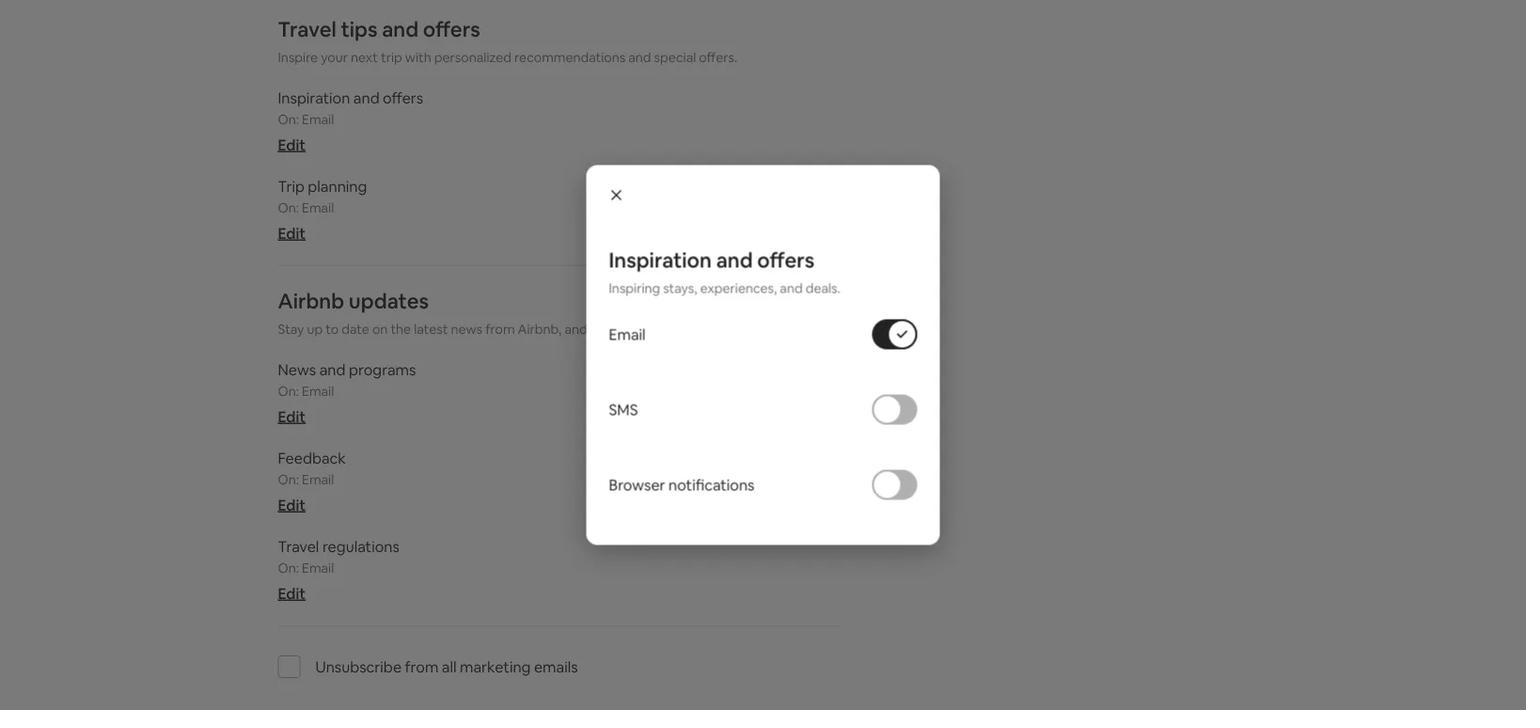 Task type: describe. For each thing, give the bounding box(es) containing it.
on: inside news and programs on: email edit
[[278, 383, 299, 400]]

to
[[326, 321, 339, 338]]

inspiration and offers inspiring stays, experiences, and deals.
[[609, 246, 841, 297]]

notifications
[[669, 475, 755, 494]]

and inside news and programs on: email edit
[[320, 360, 346, 379]]

experiences,
[[700, 280, 777, 297]]

on: inside inspiration and offers on: email edit
[[278, 111, 299, 128]]

special
[[654, 49, 696, 66]]

offers inside travel tips and offers inspire your next trip with personalized recommendations and special offers.
[[423, 16, 480, 42]]

offers.
[[699, 49, 738, 66]]

up
[[307, 321, 323, 338]]

edit inside feedback on: email edit
[[278, 495, 306, 515]]

trip planning on: email edit
[[278, 176, 367, 243]]

travel for regulations
[[278, 537, 319, 556]]

browser notifications
[[609, 475, 755, 494]]

airbnb updates stay up to date on the latest news from airbnb, and let us know how we can improve.
[[278, 287, 788, 338]]

edit button for travel
[[278, 584, 306, 603]]

email inside inspiration and offers on: email edit
[[302, 111, 334, 128]]

unsubscribe from all marketing emails
[[316, 657, 578, 676]]

news
[[451, 321, 483, 338]]

from inside the airbnb updates stay up to date on the latest news from airbnb, and let us know how we can improve.
[[486, 321, 515, 338]]

edit inside trip planning on: email edit
[[278, 223, 306, 243]]

deals.
[[806, 280, 841, 297]]

we
[[690, 321, 708, 338]]

edit button for trip
[[278, 223, 306, 243]]

news and programs on: email edit
[[278, 360, 416, 426]]

us
[[609, 321, 623, 338]]

travel regulations on: email edit
[[278, 537, 400, 603]]

feedback
[[278, 448, 346, 468]]

inspiring
[[609, 280, 660, 297]]

personalized
[[434, 49, 512, 66]]

all
[[442, 657, 457, 676]]

marketing
[[460, 657, 531, 676]]

and left the special
[[629, 49, 651, 66]]

email inside news and programs on: email edit
[[302, 383, 334, 400]]

edit inside inspiration and offers on: email edit
[[278, 135, 306, 154]]

regulations
[[323, 537, 400, 556]]

next
[[351, 49, 378, 66]]

edit inside news and programs on: email edit
[[278, 407, 306, 426]]

trip
[[381, 49, 402, 66]]

edit button for inspiration
[[278, 135, 306, 154]]

email inside trip planning on: email edit
[[302, 199, 334, 216]]

edit button for news
[[278, 407, 306, 426]]

stays,
[[663, 280, 698, 297]]

and left deals.
[[780, 280, 803, 297]]

on: inside feedback on: email edit
[[278, 471, 299, 488]]

feedback on: email edit
[[278, 448, 346, 515]]

1 vertical spatial from
[[405, 657, 439, 676]]

tips
[[341, 16, 378, 42]]

unsubscribe
[[316, 657, 402, 676]]

on: inside travel regulations on: email edit
[[278, 560, 299, 577]]



Task type: vqa. For each thing, say whether or not it's contained in the screenshot.
get
no



Task type: locate. For each thing, give the bounding box(es) containing it.
offers
[[423, 16, 480, 42], [383, 88, 423, 107], [758, 246, 815, 273]]

travel
[[278, 16, 336, 42], [278, 537, 319, 556]]

inspiration
[[278, 88, 350, 107], [609, 246, 712, 273]]

0 vertical spatial offers
[[423, 16, 480, 42]]

email inside travel regulations on: email edit
[[302, 560, 334, 577]]

1 horizontal spatial from
[[486, 321, 515, 338]]

1 vertical spatial inspiration
[[609, 246, 712, 273]]

4 on: from the top
[[278, 471, 299, 488]]

3 edit button from the top
[[278, 407, 306, 426]]

browser
[[609, 475, 666, 494]]

edit button
[[278, 135, 306, 154], [278, 223, 306, 243], [278, 407, 306, 426], [278, 495, 306, 515], [278, 584, 306, 603]]

programs
[[349, 360, 416, 379]]

email down news
[[302, 383, 334, 400]]

offers up personalized
[[423, 16, 480, 42]]

5 edit from the top
[[278, 584, 306, 603]]

email inside feedback on: email edit
[[302, 471, 334, 488]]

email down planning
[[302, 199, 334, 216]]

and up the trip
[[382, 16, 419, 42]]

0 vertical spatial from
[[486, 321, 515, 338]]

4 edit from the top
[[278, 495, 306, 515]]

on: down feedback on: email edit
[[278, 560, 299, 577]]

with
[[405, 49, 432, 66]]

edit inside travel regulations on: email edit
[[278, 584, 306, 603]]

stay
[[278, 321, 304, 338]]

inspiration for inspiration and offers on: email edit
[[278, 88, 350, 107]]

email
[[302, 111, 334, 128], [302, 199, 334, 216], [609, 325, 646, 344], [302, 383, 334, 400], [302, 471, 334, 488], [302, 560, 334, 577]]

and inside the airbnb updates stay up to date on the latest news from airbnb, and let us know how we can improve.
[[565, 321, 588, 338]]

travel up "inspire"
[[278, 16, 336, 42]]

email down feedback
[[302, 471, 334, 488]]

on
[[372, 321, 388, 338]]

airbnb,
[[518, 321, 562, 338]]

on:
[[278, 111, 299, 128], [278, 199, 299, 216], [278, 383, 299, 400], [278, 471, 299, 488], [278, 560, 299, 577]]

and
[[382, 16, 419, 42], [629, 49, 651, 66], [354, 88, 380, 107], [716, 246, 753, 273], [780, 280, 803, 297], [565, 321, 588, 338], [320, 360, 346, 379]]

offers and updates tab panel
[[278, 16, 838, 701]]

0 horizontal spatial from
[[405, 657, 439, 676]]

email inside inspiration and offers dialog
[[609, 325, 646, 344]]

1 horizontal spatial inspiration
[[609, 246, 712, 273]]

inspiration down "inspire"
[[278, 88, 350, 107]]

email down your
[[302, 111, 334, 128]]

2 on: from the top
[[278, 199, 299, 216]]

offers for inspiration and offers on: email edit
[[383, 88, 423, 107]]

edit button for feedback
[[278, 495, 306, 515]]

news
[[278, 360, 316, 379]]

from right news
[[486, 321, 515, 338]]

travel tips and offers inspire your next trip with personalized recommendations and special offers.
[[278, 16, 738, 66]]

1 edit from the top
[[278, 135, 306, 154]]

email right the let on the top left of the page
[[609, 325, 646, 344]]

airbnb
[[278, 287, 344, 314]]

edit
[[278, 135, 306, 154], [278, 223, 306, 243], [278, 407, 306, 426], [278, 495, 306, 515], [278, 584, 306, 603]]

email down 'regulations'
[[302, 560, 334, 577]]

can
[[711, 321, 732, 338]]

2 edit button from the top
[[278, 223, 306, 243]]

inspiration up stays, at left top
[[609, 246, 712, 273]]

offers inside the inspiration and offers inspiring stays, experiences, and deals.
[[758, 246, 815, 273]]

1 on: from the top
[[278, 111, 299, 128]]

date
[[342, 321, 370, 338]]

travel for tips
[[278, 16, 336, 42]]

and up experiences,
[[716, 246, 753, 273]]

travel left 'regulations'
[[278, 537, 319, 556]]

1 vertical spatial offers
[[383, 88, 423, 107]]

your
[[321, 49, 348, 66]]

5 edit button from the top
[[278, 584, 306, 603]]

on: down feedback
[[278, 471, 299, 488]]

offers up deals.
[[758, 246, 815, 273]]

2 vertical spatial offers
[[758, 246, 815, 273]]

planning
[[308, 176, 367, 196]]

2 travel from the top
[[278, 537, 319, 556]]

on: down "inspire"
[[278, 111, 299, 128]]

inspiration for inspiration and offers inspiring stays, experiences, and deals.
[[609, 246, 712, 273]]

0 vertical spatial travel
[[278, 16, 336, 42]]

inspiration inside the inspiration and offers inspiring stays, experiences, and deals.
[[609, 246, 712, 273]]

3 edit from the top
[[278, 407, 306, 426]]

inspiration inside inspiration and offers on: email edit
[[278, 88, 350, 107]]

0 vertical spatial inspiration
[[278, 88, 350, 107]]

from
[[486, 321, 515, 338], [405, 657, 439, 676]]

how
[[661, 321, 687, 338]]

1 vertical spatial travel
[[278, 537, 319, 556]]

0 horizontal spatial inspiration
[[278, 88, 350, 107]]

let
[[590, 321, 606, 338]]

offers down the trip
[[383, 88, 423, 107]]

on: down news
[[278, 383, 299, 400]]

and inside inspiration and offers on: email edit
[[354, 88, 380, 107]]

latest
[[414, 321, 448, 338]]

on: down trip
[[278, 199, 299, 216]]

improve.
[[735, 321, 788, 338]]

know
[[626, 321, 658, 338]]

travel inside travel regulations on: email edit
[[278, 537, 319, 556]]

travel inside travel tips and offers inspire your next trip with personalized recommendations and special offers.
[[278, 16, 336, 42]]

the
[[391, 321, 411, 338]]

offers inside inspiration and offers on: email edit
[[383, 88, 423, 107]]

3 on: from the top
[[278, 383, 299, 400]]

2 edit from the top
[[278, 223, 306, 243]]

1 travel from the top
[[278, 16, 336, 42]]

on: inside trip planning on: email edit
[[278, 199, 299, 216]]

offers for inspiration and offers inspiring stays, experiences, and deals.
[[758, 246, 815, 273]]

inspire
[[278, 49, 318, 66]]

5 on: from the top
[[278, 560, 299, 577]]

from left all on the left of page
[[405, 657, 439, 676]]

recommendations
[[515, 49, 626, 66]]

emails
[[534, 657, 578, 676]]

and left the let on the top left of the page
[[565, 321, 588, 338]]

updates
[[349, 287, 429, 314]]

inspiration and offers on: email edit
[[278, 88, 423, 154]]

trip
[[278, 176, 305, 196]]

4 edit button from the top
[[278, 495, 306, 515]]

and right news
[[320, 360, 346, 379]]

inspiration and offers dialog
[[586, 165, 940, 545]]

sms
[[609, 400, 638, 419]]

and down next at the left
[[354, 88, 380, 107]]

1 edit button from the top
[[278, 135, 306, 154]]



